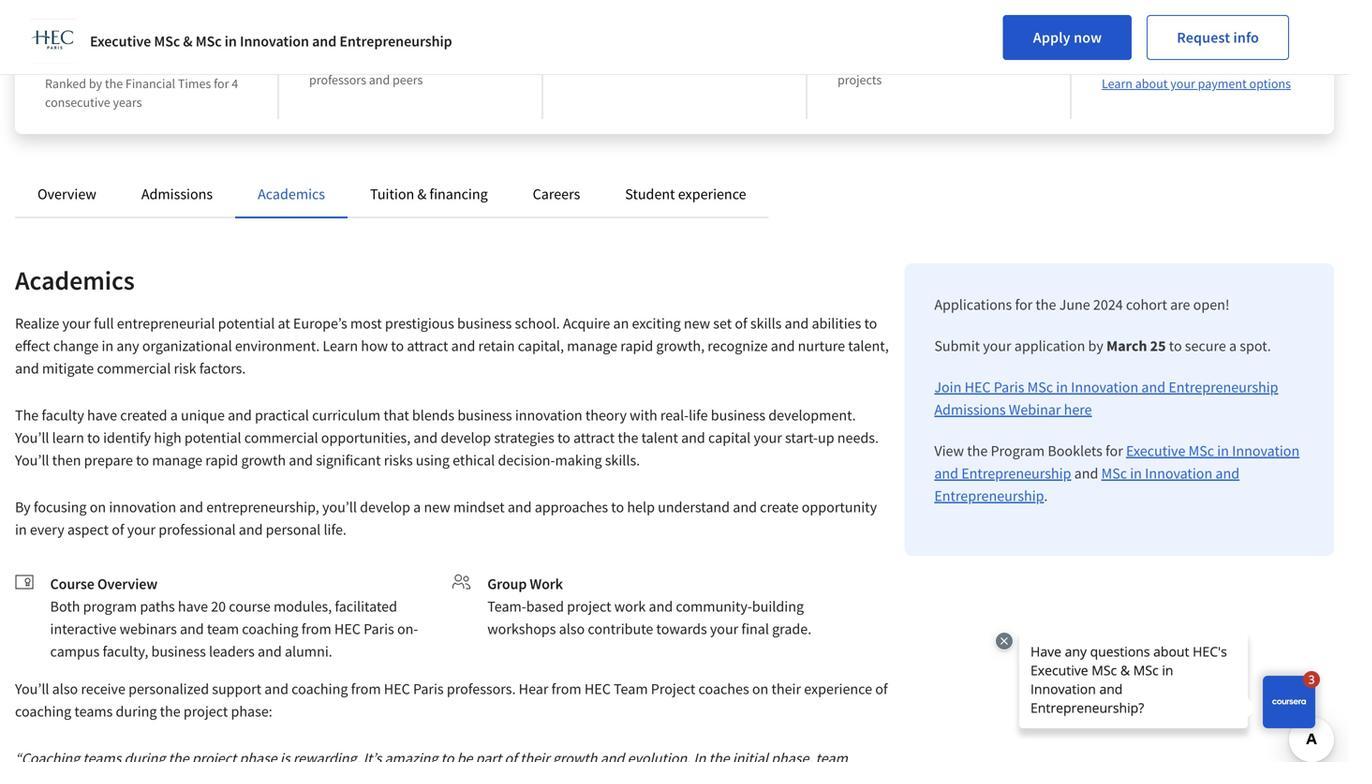 Task type: vqa. For each thing, say whether or not it's contained in the screenshot.
You'll in the You'Ll Also Receive Personalized Support And Coaching From Hec Paris Professors. Hear From Hec Team Project Coaches On Their Experience Of Coaching Teams During The Project Phase:
yes



Task type: locate. For each thing, give the bounding box(es) containing it.
msc inside executive msc in innovation and entrepreneurship
[[1189, 442, 1215, 460]]

academics link
[[258, 185, 325, 203]]

commercial down the practical
[[244, 428, 318, 447]]

entrepreneurship inside msc in innovation and entrepreneurship
[[935, 487, 1045, 505]]

develop up ethical at bottom left
[[441, 428, 491, 447]]

your right 'aspect'
[[127, 520, 156, 539]]

hec right "join"
[[965, 378, 991, 397]]

the up years
[[105, 75, 123, 92]]

grade.
[[773, 620, 812, 638]]

and
[[312, 32, 337, 51], [947, 52, 968, 69], [369, 71, 390, 88], [785, 314, 809, 333], [452, 337, 476, 355], [771, 337, 795, 355], [15, 359, 39, 378], [1142, 378, 1166, 397], [228, 406, 252, 425], [414, 428, 438, 447], [682, 428, 706, 447], [289, 451, 313, 470], [935, 464, 959, 483], [1072, 464, 1102, 483], [1216, 464, 1240, 483], [179, 498, 203, 517], [508, 498, 532, 517], [733, 498, 757, 517], [239, 520, 263, 539], [649, 597, 673, 616], [180, 620, 204, 638], [258, 642, 282, 661], [265, 680, 289, 698]]

business up retain
[[457, 314, 512, 333]]

the down personalized
[[160, 702, 181, 721]]

have up identify
[[87, 406, 117, 425]]

0 horizontal spatial attract
[[407, 337, 449, 355]]

community-
[[676, 597, 753, 616]]

2 vertical spatial of
[[876, 680, 888, 698]]

0 vertical spatial of
[[735, 314, 748, 333]]

0 vertical spatial rapid
[[621, 337, 654, 355]]

new left mindset
[[424, 498, 451, 517]]

overview down consecutive
[[37, 185, 96, 203]]

1 vertical spatial overview
[[97, 575, 158, 593]]

1 vertical spatial experience
[[804, 680, 873, 698]]

1 horizontal spatial manage
[[567, 337, 618, 355]]

0 horizontal spatial by
[[89, 75, 102, 92]]

1 vertical spatial team
[[207, 620, 239, 638]]

paris down facilitated
[[364, 620, 394, 638]]

you'll down the
[[15, 428, 49, 447]]

for right booklets
[[1106, 442, 1124, 460]]

acquire
[[563, 314, 611, 333]]

team right webinars,
[[970, 52, 998, 69]]

1 horizontal spatial innovation
[[515, 406, 583, 425]]

to down identify
[[136, 451, 149, 470]]

coaching down course
[[242, 620, 299, 638]]

overview inside course overview both program paths have 20 course modules, facilitated interactive webinars and team coaching from hec paris on- campus faculty, business leaders and alumni.
[[97, 575, 158, 593]]

have
[[87, 406, 117, 425], [178, 597, 208, 616]]

0 vertical spatial project
[[567, 597, 612, 616]]

interactive
[[50, 620, 117, 638]]

innovation inside the faculty have created a unique and practical curriculum that blends business innovation theory with real-life business development. you'll learn to identify high potential commercial opportunities, and develop strategies to attract the talent and capital your start-up needs. you'll then prepare to manage rapid growth and significant risks using ethical decision-making skills.
[[515, 406, 583, 425]]

1 horizontal spatial admissions
[[935, 400, 1006, 419]]

1 horizontal spatial project
[[567, 597, 612, 616]]

also up teams
[[52, 680, 78, 698]]

innovation down the prepare
[[109, 498, 176, 517]]

experience right student
[[678, 185, 747, 203]]

1 horizontal spatial for
[[1016, 295, 1033, 314]]

of
[[735, 314, 748, 333], [112, 520, 124, 539], [876, 680, 888, 698]]

2024
[[1094, 295, 1124, 314]]

join
[[935, 378, 962, 397]]

0 vertical spatial for
[[214, 75, 229, 92]]

by up consecutive
[[89, 75, 102, 92]]

the left june at the right top of the page
[[1036, 295, 1057, 314]]

0 vertical spatial experience
[[678, 185, 747, 203]]

new
[[684, 314, 711, 333], [424, 498, 451, 517]]

potential inside the faculty have created a unique and practical curriculum that blends business innovation theory with real-life business development. you'll learn to identify high potential commercial opportunities, and develop strategies to attract the talent and capital your start-up needs. you'll then prepare to manage rapid growth and significant risks using ethical decision-making skills.
[[185, 428, 241, 447]]

0 vertical spatial also
[[559, 620, 585, 638]]

executive down join hec paris msc in innovation and entrepreneurship admissions webinar here
[[1127, 442, 1186, 460]]

start-
[[786, 428, 818, 447]]

#1 business school in europe ranked by the financial times for 4 consecutive years
[[45, 25, 238, 111]]

1 vertical spatial have
[[178, 597, 208, 616]]

2 horizontal spatial paris
[[994, 378, 1025, 397]]

europe's
[[293, 314, 347, 333]]

executive msc & msc in innovation and entrepreneurship
[[90, 32, 452, 51]]

0 vertical spatial manage
[[567, 337, 618, 355]]

1 horizontal spatial of
[[735, 314, 748, 333]]

1 vertical spatial project
[[184, 702, 228, 721]]

with up the talent
[[630, 406, 658, 425]]

a up high on the bottom of the page
[[170, 406, 178, 425]]

learn down cost
[[1102, 75, 1133, 92]]

to left help at the bottom left of the page
[[611, 498, 624, 517]]

faculty,
[[103, 642, 148, 661]]

environment.
[[235, 337, 320, 355]]

develop right you'll at left
[[360, 498, 411, 517]]

apply
[[1034, 28, 1071, 47]]

in inside join hec paris msc in innovation and entrepreneurship admissions webinar here
[[1057, 378, 1069, 397]]

the inside you'll also receive personalized support and coaching from hec paris professors. hear from hec team project coaches on their experience of coaching teams during the project phase:
[[160, 702, 181, 721]]

innovation inside executive msc in innovation and entrepreneurship
[[1233, 442, 1300, 460]]

1 horizontal spatial executive
[[1127, 442, 1186, 460]]

development.
[[769, 406, 856, 425]]

teams
[[74, 702, 113, 721]]

new left set
[[684, 314, 711, 333]]

strategies
[[494, 428, 555, 447]]

theory
[[586, 406, 627, 425]]

recognize
[[708, 337, 768, 355]]

entrepreneurship,
[[206, 498, 319, 517]]

new inside by focusing on innovation and entrepreneurship, you'll develop a new mindset and approaches to help understand and create opportunity in every aspect of your professional and personal life.
[[424, 498, 451, 517]]

realize
[[15, 314, 59, 333]]

your down community-
[[710, 620, 739, 638]]

to up "making"
[[558, 428, 571, 447]]

paris left professors.
[[413, 680, 444, 698]]

2 vertical spatial a
[[414, 498, 421, 517]]

attract down prestigious
[[407, 337, 449, 355]]

1 horizontal spatial with
[[630, 406, 658, 425]]

2 vertical spatial for
[[1106, 442, 1124, 460]]

from down facilitated
[[351, 680, 381, 698]]

taught in english engage in group discussions with professors and peers
[[309, 25, 490, 88]]

on
[[90, 498, 106, 517], [753, 680, 769, 698]]

0 vertical spatial innovation
[[515, 406, 583, 425]]

you'll left receive
[[15, 680, 49, 698]]

entrepreneurship
[[340, 32, 452, 51], [1169, 378, 1279, 397], [962, 464, 1072, 483], [935, 487, 1045, 505]]

1 you'll from the top
[[15, 428, 49, 447]]

academics
[[258, 185, 325, 203], [15, 264, 140, 297]]

paris up webinar
[[994, 378, 1025, 397]]

0 vertical spatial commercial
[[97, 359, 171, 378]]

0 vertical spatial new
[[684, 314, 711, 333]]

0 vertical spatial with
[[466, 52, 490, 69]]

paris inside course overview both program paths have 20 course modules, facilitated interactive webinars and team coaching from hec paris on- campus faculty, business leaders and alumni.
[[364, 620, 394, 638]]

rapid inside the faculty have created a unique and practical curriculum that blends business innovation theory with real-life business development. you'll learn to identify high potential commercial opportunities, and develop strategies to attract the talent and capital your start-up needs. you'll then prepare to manage rapid growth and significant risks using ethical decision-making skills.
[[206, 451, 238, 470]]

request info
[[1178, 28, 1260, 47]]

a for 25
[[1230, 337, 1237, 355]]

program
[[991, 442, 1045, 460]]

coaching inside course overview both program paths have 20 course modules, facilitated interactive webinars and team coaching from hec paris on- campus faculty, business leaders and alumni.
[[242, 620, 299, 638]]

most
[[350, 314, 382, 333]]

2 horizontal spatial of
[[876, 680, 888, 698]]

#1
[[45, 25, 64, 48]]

practical
[[255, 406, 309, 425]]

25
[[1151, 337, 1167, 355]]

0 vertical spatial by
[[89, 75, 102, 92]]

1 horizontal spatial &
[[418, 185, 427, 203]]

your right submit
[[984, 337, 1012, 355]]

from up alumni.
[[302, 620, 332, 638]]

innovation
[[240, 32, 309, 51], [1072, 378, 1139, 397], [1233, 442, 1300, 460], [1146, 464, 1213, 483]]

2 vertical spatial you'll
[[15, 680, 49, 698]]

your left start-
[[754, 428, 783, 447]]

0 vertical spatial learn
[[1102, 75, 1133, 92]]

1 vertical spatial paris
[[364, 620, 394, 638]]

and inside you'll also receive personalized support and coaching from hec paris professors. hear from hec team project coaches on their experience of coaching teams during the project phase:
[[265, 680, 289, 698]]

course overview both program paths have 20 course modules, facilitated interactive webinars and team coaching from hec paris on- campus faculty, business leaders and alumni.
[[50, 575, 418, 661]]

0 vertical spatial admissions
[[141, 185, 213, 203]]

decision-
[[498, 451, 555, 470]]

by left 'march'
[[1089, 337, 1104, 355]]

0 horizontal spatial paris
[[364, 620, 394, 638]]

admissions link
[[141, 185, 213, 203]]

manage down 'acquire'
[[567, 337, 618, 355]]

0 horizontal spatial commercial
[[97, 359, 171, 378]]

at
[[278, 314, 290, 333]]

rapid left growth
[[206, 451, 238, 470]]

from right 'hear'
[[552, 680, 582, 698]]

1 vertical spatial on
[[753, 680, 769, 698]]

a down using
[[414, 498, 421, 517]]

learn inside 22,950-24,950 euro total cost learn about your payment options
[[1102, 75, 1133, 92]]

secure
[[1186, 337, 1227, 355]]

0 vertical spatial executive
[[90, 32, 151, 51]]

rapid down the an
[[621, 337, 654, 355]]

0 vertical spatial overview
[[37, 185, 96, 203]]

unique
[[181, 406, 225, 425]]

1 horizontal spatial team
[[970, 52, 998, 69]]

business up capital
[[711, 406, 766, 425]]

nurture
[[798, 337, 846, 355]]

rapid
[[621, 337, 654, 355], [206, 451, 238, 470]]

1 vertical spatial manage
[[152, 451, 203, 470]]

team
[[970, 52, 998, 69], [207, 620, 239, 638]]

careers
[[533, 185, 581, 203]]

2 horizontal spatial a
[[1230, 337, 1237, 355]]

projects
[[838, 71, 882, 88]]

admissions inside join hec paris msc in innovation and entrepreneurship admissions webinar here
[[935, 400, 1006, 419]]

europe
[[45, 47, 102, 71]]

experience right their
[[804, 680, 873, 698]]

1 vertical spatial coaching
[[292, 680, 348, 698]]

manage inside realize your full entrepreneurial potential at europe's most prestigious business school. acquire an exciting new set of skills and abilities to effect change in any organizational environment. learn how to attract and retain capital, manage rapid growth, recognize and nurture talent, and mitigate commercial risk factors.
[[567, 337, 618, 355]]

& up times
[[183, 32, 193, 51]]

for up application
[[1016, 295, 1033, 314]]

project inside the group work team-based project work and community-building workshops also contribute towards your final grade.
[[567, 597, 612, 616]]

coaching down alumni.
[[292, 680, 348, 698]]

admissions
[[141, 185, 213, 203], [935, 400, 1006, 419]]

1 vertical spatial you'll
[[15, 451, 49, 470]]

student
[[626, 185, 675, 203]]

1 horizontal spatial experience
[[804, 680, 873, 698]]

commercial inside realize your full entrepreneurial potential at europe's most prestigious business school. acquire an exciting new set of skills and abilities to effect change in any organizational environment. learn how to attract and retain capital, manage rapid growth, recognize and nurture talent, and mitigate commercial risk factors.
[[97, 359, 171, 378]]

experience inside you'll also receive personalized support and coaching from hec paris professors. hear from hec team project coaches on their experience of coaching teams during the project phase:
[[804, 680, 873, 698]]

2 vertical spatial paris
[[413, 680, 444, 698]]

0 horizontal spatial have
[[87, 406, 117, 425]]

for left 4
[[214, 75, 229, 92]]

also down based
[[559, 620, 585, 638]]

1 horizontal spatial paris
[[413, 680, 444, 698]]

0 vertical spatial academics
[[258, 185, 325, 203]]

1 vertical spatial executive
[[1127, 442, 1186, 460]]

create
[[760, 498, 799, 517]]

learn
[[1102, 75, 1133, 92], [323, 337, 358, 355]]

a left the spot.
[[1230, 337, 1237, 355]]

your inside the faculty have created a unique and practical curriculum that blends business innovation theory with real-life business development. you'll learn to identify high potential commercial opportunities, and develop strategies to attract the talent and capital your start-up needs. you'll then prepare to manage rapid growth and significant risks using ethical decision-making skills.
[[754, 428, 783, 447]]

commercial down any
[[97, 359, 171, 378]]

0 vertical spatial team
[[970, 52, 998, 69]]

1 horizontal spatial by
[[1089, 337, 1104, 355]]

1 horizontal spatial overview
[[97, 575, 158, 593]]

overview up program
[[97, 575, 158, 593]]

0 horizontal spatial rapid
[[206, 451, 238, 470]]

skills
[[751, 314, 782, 333]]

their
[[772, 680, 801, 698]]

and inside the group work team-based project work and community-building workshops also contribute towards your final grade.
[[649, 597, 673, 616]]

1 vertical spatial also
[[52, 680, 78, 698]]

in
[[200, 25, 215, 48], [369, 25, 384, 48], [225, 32, 237, 51], [352, 52, 362, 69], [102, 337, 114, 355], [1057, 378, 1069, 397], [1218, 442, 1230, 460], [1131, 464, 1143, 483], [15, 520, 27, 539]]

a for entrepreneurship,
[[414, 498, 421, 517]]

attract down theory
[[574, 428, 615, 447]]

0 horizontal spatial with
[[466, 52, 490, 69]]

coaching
[[242, 620, 299, 638], [292, 680, 348, 698], [15, 702, 71, 721]]

1 horizontal spatial from
[[351, 680, 381, 698]]

mindset
[[454, 498, 505, 517]]

hec down facilitated
[[335, 620, 361, 638]]

learn about your payment options link
[[1102, 75, 1292, 92]]

your right about
[[1171, 75, 1196, 92]]

also inside you'll also receive personalized support and coaching from hec paris professors. hear from hec team project coaches on their experience of coaching teams during the project phase:
[[52, 680, 78, 698]]

& right 'tuition'
[[418, 185, 427, 203]]

facilitated
[[335, 597, 397, 616]]

1 horizontal spatial attract
[[574, 428, 615, 447]]

0 horizontal spatial executive
[[90, 32, 151, 51]]

1 vertical spatial with
[[630, 406, 658, 425]]

1 vertical spatial by
[[1089, 337, 1104, 355]]

on up 'aspect'
[[90, 498, 106, 517]]

1 horizontal spatial rapid
[[621, 337, 654, 355]]

executive up financial
[[90, 32, 151, 51]]

with right discussions
[[466, 52, 490, 69]]

on inside you'll also receive personalized support and coaching from hec paris professors. hear from hec team project coaches on their experience of coaching teams during the project phase:
[[753, 680, 769, 698]]

a inside by focusing on innovation and entrepreneurship, you'll develop a new mindset and approaches to help understand and create opportunity in every aspect of your professional and personal life.
[[414, 498, 421, 517]]

develop inside by focusing on innovation and entrepreneurship, you'll develop a new mindset and approaches to help understand and create opportunity in every aspect of your professional and personal life.
[[360, 498, 411, 517]]

paris inside join hec paris msc in innovation and entrepreneurship admissions webinar here
[[994, 378, 1025, 397]]

manage inside the faculty have created a unique and practical curriculum that blends business innovation theory with real-life business development. you'll learn to identify high potential commercial opportunities, and develop strategies to attract the talent and capital your start-up needs. you'll then prepare to manage rapid growth and significant risks using ethical decision-making skills.
[[152, 451, 203, 470]]

1 horizontal spatial commercial
[[244, 428, 318, 447]]

support
[[212, 680, 262, 698]]

the up skills.
[[618, 428, 639, 447]]

to inside by focusing on innovation and entrepreneurship, you'll develop a new mindset and approaches to help understand and create opportunity in every aspect of your professional and personal life.
[[611, 498, 624, 517]]

2 horizontal spatial from
[[552, 680, 582, 698]]

0 horizontal spatial manage
[[152, 451, 203, 470]]

opportunities,
[[321, 428, 411, 447]]

1 vertical spatial admissions
[[935, 400, 1006, 419]]

a
[[1230, 337, 1237, 355], [170, 406, 178, 425], [414, 498, 421, 517]]

project up contribute
[[567, 597, 612, 616]]

hec inside course overview both program paths have 20 course modules, facilitated interactive webinars and team coaching from hec paris on- campus faculty, business leaders and alumni.
[[335, 620, 361, 638]]

with inside the faculty have created a unique and practical curriculum that blends business innovation theory with real-life business development. you'll learn to identify high potential commercial opportunities, and develop strategies to attract the talent and capital your start-up needs. you'll then prepare to manage rapid growth and significant risks using ethical decision-making skills.
[[630, 406, 658, 425]]

executive inside executive msc in innovation and entrepreneurship
[[1127, 442, 1186, 460]]

executive
[[90, 32, 151, 51], [1127, 442, 1186, 460]]

3 you'll from the top
[[15, 680, 49, 698]]

join hec paris msc in innovation and entrepreneurship admissions webinar here
[[935, 378, 1279, 419]]

and inside taught in english engage in group discussions with professors and peers
[[369, 71, 390, 88]]

financial
[[126, 75, 175, 92]]

0 horizontal spatial a
[[170, 406, 178, 425]]

request
[[1178, 28, 1231, 47]]

you'll left then
[[15, 451, 49, 470]]

the faculty have created a unique and practical curriculum that blends business innovation theory with real-life business development. you'll learn to identify high potential commercial opportunities, and develop strategies to attract the talent and capital your start-up needs. you'll then prepare to manage rapid growth and significant risks using ethical decision-making skills.
[[15, 406, 879, 470]]

1 vertical spatial learn
[[323, 337, 358, 355]]

an
[[614, 314, 629, 333]]

to up "talent,"
[[865, 314, 878, 333]]

in inside realize your full entrepreneurial potential at europe's most prestigious business school. acquire an exciting new set of skills and abilities to effect change in any organizational environment. learn how to attract and retain capital, manage rapid growth, recognize and nurture talent, and mitigate commercial risk factors.
[[102, 337, 114, 355]]

business inside course overview both program paths have 20 course modules, facilitated interactive webinars and team coaching from hec paris on- campus faculty, business leaders and alumni.
[[151, 642, 206, 661]]

team inside lectures, webinars, and team projects
[[970, 52, 998, 69]]

1 vertical spatial new
[[424, 498, 451, 517]]

1 vertical spatial of
[[112, 520, 124, 539]]

growth,
[[657, 337, 705, 355]]

the
[[15, 406, 39, 425]]

team
[[614, 680, 648, 698]]

1 horizontal spatial new
[[684, 314, 711, 333]]

innovation up strategies
[[515, 406, 583, 425]]

new inside realize your full entrepreneurial potential at europe's most prestigious business school. acquire an exciting new set of skills and abilities to effect change in any organizational environment. learn how to attract and retain capital, manage rapid growth, recognize and nurture talent, and mitigate commercial risk factors.
[[684, 314, 711, 333]]

1 vertical spatial potential
[[185, 428, 241, 447]]

0 vertical spatial on
[[90, 498, 106, 517]]

final
[[742, 620, 770, 638]]

coaching left teams
[[15, 702, 71, 721]]

and inside join hec paris msc in innovation and entrepreneurship admissions webinar here
[[1142, 378, 1166, 397]]

hec left team
[[585, 680, 611, 698]]

your inside 22,950-24,950 euro total cost learn about your payment options
[[1171, 75, 1196, 92]]

potential left at
[[218, 314, 275, 333]]

project down support
[[184, 702, 228, 721]]

team down 20 at the left bottom of the page
[[207, 620, 239, 638]]

your up 'change'
[[62, 314, 91, 333]]

0 horizontal spatial innovation
[[109, 498, 176, 517]]

1 vertical spatial rapid
[[206, 451, 238, 470]]

0 horizontal spatial team
[[207, 620, 239, 638]]

1 vertical spatial attract
[[574, 428, 615, 447]]

course
[[229, 597, 271, 616]]

0 vertical spatial coaching
[[242, 620, 299, 638]]

innovation inside join hec paris msc in innovation and entrepreneurship admissions webinar here
[[1072, 378, 1139, 397]]

innovation inside msc in innovation and entrepreneurship
[[1146, 464, 1213, 483]]

life.
[[324, 520, 347, 539]]

0 vertical spatial paris
[[994, 378, 1025, 397]]

booklets
[[1048, 442, 1103, 460]]

personalized
[[129, 680, 209, 698]]

have left 20 at the left bottom of the page
[[178, 597, 208, 616]]

change
[[53, 337, 99, 355]]

your inside by focusing on innovation and entrepreneurship, you'll develop a new mindset and approaches to help understand and create opportunity in every aspect of your professional and personal life.
[[127, 520, 156, 539]]

0 vertical spatial have
[[87, 406, 117, 425]]

on left their
[[753, 680, 769, 698]]

1 vertical spatial develop
[[360, 498, 411, 517]]

1 vertical spatial a
[[170, 406, 178, 425]]

0 horizontal spatial admissions
[[141, 185, 213, 203]]

0 horizontal spatial also
[[52, 680, 78, 698]]

potential down unique
[[185, 428, 241, 447]]

to right learn
[[87, 428, 100, 447]]

0 vertical spatial potential
[[218, 314, 275, 333]]

msc
[[154, 32, 180, 51], [196, 32, 222, 51], [1028, 378, 1054, 397], [1189, 442, 1215, 460], [1102, 464, 1128, 483]]

business up strategies
[[458, 406, 512, 425]]

0 horizontal spatial from
[[302, 620, 332, 638]]

0 horizontal spatial learn
[[323, 337, 358, 355]]

0 horizontal spatial of
[[112, 520, 124, 539]]

with
[[466, 52, 490, 69], [630, 406, 658, 425]]

here
[[1065, 400, 1093, 419]]

1 horizontal spatial have
[[178, 597, 208, 616]]

learn down europe's
[[323, 337, 358, 355]]

a inside the faculty have created a unique and practical curriculum that blends business innovation theory with real-life business development. you'll learn to identify high potential commercial opportunities, and develop strategies to attract the talent and capital your start-up needs. you'll then prepare to manage rapid growth and significant risks using ethical decision-making skills.
[[170, 406, 178, 425]]

manage down high on the bottom of the page
[[152, 451, 203, 470]]

business down 'webinars'
[[151, 642, 206, 661]]

1 horizontal spatial a
[[414, 498, 421, 517]]



Task type: describe. For each thing, give the bounding box(es) containing it.
spot.
[[1240, 337, 1272, 355]]

on-
[[397, 620, 418, 638]]

project
[[651, 680, 696, 698]]

by focusing on innovation and entrepreneurship, you'll develop a new mindset and approaches to help understand and create opportunity in every aspect of your professional and personal life.
[[15, 498, 877, 539]]

have inside course overview both program paths have 20 course modules, facilitated interactive webinars and team coaching from hec paris on- campus faculty, business leaders and alumni.
[[178, 597, 208, 616]]

learn inside realize your full entrepreneurial potential at europe's most prestigious business school. acquire an exciting new set of skills and abilities to effect change in any organizational environment. learn how to attract and retain capital, manage rapid growth, recognize and nurture talent, and mitigate commercial risk factors.
[[323, 337, 358, 355]]

leaders
[[209, 642, 255, 661]]

24,950
[[1161, 25, 1214, 48]]

business inside realize your full entrepreneurial potential at europe's most prestigious business school. acquire an exciting new set of skills and abilities to effect change in any organizational environment. learn how to attract and retain capital, manage rapid growth, recognize and nurture talent, and mitigate commercial risk factors.
[[457, 314, 512, 333]]

skills.
[[605, 451, 640, 470]]

faculty
[[42, 406, 84, 425]]

the inside the faculty have created a unique and practical curriculum that blends business innovation theory with real-life business development. you'll learn to identify high potential commercial opportunities, and develop strategies to attract the talent and capital your start-up needs. you'll then prepare to manage rapid growth and significant risks using ethical decision-making skills.
[[618, 428, 639, 447]]

of inside by focusing on innovation and entrepreneurship, you'll develop a new mindset and approaches to help understand and create opportunity in every aspect of your professional and personal life.
[[112, 520, 124, 539]]

professional
[[159, 520, 236, 539]]

discussions
[[400, 52, 463, 69]]

0 vertical spatial &
[[183, 32, 193, 51]]

hec paris logo image
[[30, 19, 75, 64]]

for inside #1 business school in europe ranked by the financial times for 4 consecutive years
[[214, 75, 229, 92]]

based
[[527, 597, 564, 616]]

entrepreneurship inside join hec paris msc in innovation and entrepreneurship admissions webinar here
[[1169, 378, 1279, 397]]

years
[[113, 94, 142, 111]]

school.
[[515, 314, 560, 333]]

on inside by focusing on innovation and entrepreneurship, you'll develop a new mindset and approaches to help understand and create opportunity in every aspect of your professional and personal life.
[[90, 498, 106, 517]]

from inside course overview both program paths have 20 course modules, facilitated interactive webinars and team coaching from hec paris on- campus faculty, business leaders and alumni.
[[302, 620, 332, 638]]

by
[[15, 498, 31, 517]]

attract inside the faculty have created a unique and practical curriculum that blends business innovation theory with real-life business development. you'll learn to identify high potential commercial opportunities, and develop strategies to attract the talent and capital your start-up needs. you'll then prepare to manage rapid growth and significant risks using ethical decision-making skills.
[[574, 428, 615, 447]]

times
[[178, 75, 211, 92]]

webinars,
[[891, 52, 944, 69]]

commercial inside the faculty have created a unique and practical curriculum that blends business innovation theory with real-life business development. you'll learn to identify high potential commercial opportunities, and develop strategies to attract the talent and capital your start-up needs. you'll then prepare to manage rapid growth and significant risks using ethical decision-making skills.
[[244, 428, 318, 447]]

0 horizontal spatial academics
[[15, 264, 140, 297]]

campus
[[50, 642, 100, 661]]

the right view on the right bottom of the page
[[968, 442, 988, 460]]

executive for in
[[1127, 442, 1186, 460]]

to right how
[[391, 337, 404, 355]]

hear
[[519, 680, 549, 698]]

msc inside join hec paris msc in innovation and entrepreneurship admissions webinar here
[[1028, 378, 1054, 397]]

entrepreneurial
[[117, 314, 215, 333]]

2 vertical spatial coaching
[[15, 702, 71, 721]]

in inside executive msc in innovation and entrepreneurship
[[1218, 442, 1230, 460]]

1 horizontal spatial academics
[[258, 185, 325, 203]]

careers link
[[533, 185, 581, 203]]

executive msc in innovation and entrepreneurship
[[935, 442, 1300, 483]]

understand
[[658, 498, 730, 517]]

exciting
[[632, 314, 681, 333]]

life
[[689, 406, 708, 425]]

modules,
[[274, 597, 332, 616]]

develop inside the faculty have created a unique and practical curriculum that blends business innovation theory with real-life business development. you'll learn to identify high potential commercial opportunities, and develop strategies to attract the talent and capital your start-up needs. you'll then prepare to manage rapid growth and significant risks using ethical decision-making skills.
[[441, 428, 491, 447]]

ethical
[[453, 451, 495, 470]]

group work team-based project work and community-building workshops also contribute towards your final grade.
[[488, 575, 812, 638]]

webinars
[[120, 620, 177, 638]]

taught
[[309, 25, 365, 48]]

capital,
[[518, 337, 564, 355]]

blends
[[412, 406, 455, 425]]

approaches
[[535, 498, 608, 517]]

you'll
[[322, 498, 357, 517]]

capital
[[709, 428, 751, 447]]

hec down on-
[[384, 680, 410, 698]]

innovation inside by focusing on innovation and entrepreneurship, you'll develop a new mindset and approaches to help understand and create opportunity in every aspect of your professional and personal life.
[[109, 498, 176, 517]]

hec inside join hec paris msc in innovation and entrepreneurship admissions webinar here
[[965, 378, 991, 397]]

building
[[753, 597, 804, 616]]

application
[[1015, 337, 1086, 355]]

by inside #1 business school in europe ranked by the financial times for 4 consecutive years
[[89, 75, 102, 92]]

apply now
[[1034, 28, 1103, 47]]

msc inside msc in innovation and entrepreneurship
[[1102, 464, 1128, 483]]

receive
[[81, 680, 126, 698]]

consecutive
[[45, 94, 110, 111]]

are
[[1171, 295, 1191, 314]]

retain
[[479, 337, 515, 355]]

growth
[[241, 451, 286, 470]]

mitigate
[[42, 359, 94, 378]]

in inside msc in innovation and entrepreneurship
[[1131, 464, 1143, 483]]

and inside lectures, webinars, and team projects
[[947, 52, 968, 69]]

and inside executive msc in innovation and entrepreneurship
[[935, 464, 959, 483]]

1 vertical spatial &
[[418, 185, 427, 203]]

team inside course overview both program paths have 20 course modules, facilitated interactive webinars and team coaching from hec paris on- campus faculty, business leaders and alumni.
[[207, 620, 239, 638]]

payment
[[1199, 75, 1247, 92]]

executive msc in innovation and entrepreneurship link
[[935, 442, 1300, 483]]

0 horizontal spatial experience
[[678, 185, 747, 203]]

paris inside you'll also receive personalized support and coaching from hec paris professors. hear from hec team project coaches on their experience of coaching teams during the project phase:
[[413, 680, 444, 698]]

webinar
[[1009, 400, 1062, 419]]

in inside by focusing on innovation and entrepreneurship, you'll develop a new mindset and approaches to help understand and create opportunity in every aspect of your professional and personal life.
[[15, 520, 27, 539]]

ranked
[[45, 75, 86, 92]]

msc in innovation and entrepreneurship
[[935, 464, 1240, 505]]

info
[[1234, 28, 1260, 47]]

opportunity
[[802, 498, 877, 517]]

entrepreneurship inside executive msc in innovation and entrepreneurship
[[962, 464, 1072, 483]]

your inside realize your full entrepreneurial potential at europe's most prestigious business school. acquire an exciting new set of skills and abilities to effect change in any organizational environment. learn how to attract and retain capital, manage rapid growth, recognize and nurture talent, and mitigate commercial risk factors.
[[62, 314, 91, 333]]

you'll also receive personalized support and coaching from hec paris professors. hear from hec team project coaches on their experience of coaching teams during the project phase:
[[15, 680, 888, 721]]

about
[[1136, 75, 1168, 92]]

in inside #1 business school in europe ranked by the financial times for 4 consecutive years
[[200, 25, 215, 48]]

high
[[154, 428, 182, 447]]

you'll inside you'll also receive personalized support and coaching from hec paris professors. hear from hec team project coaches on their experience of coaching teams during the project phase:
[[15, 680, 49, 698]]

professors
[[309, 71, 366, 88]]

0 horizontal spatial overview
[[37, 185, 96, 203]]

2 you'll from the top
[[15, 451, 49, 470]]

20
[[211, 597, 226, 616]]

realize your full entrepreneurial potential at europe's most prestigious business school. acquire an exciting new set of skills and abilities to effect change in any organizational environment. learn how to attract and retain capital, manage rapid growth, recognize and nurture talent, and mitigate commercial risk factors.
[[15, 314, 889, 378]]

march
[[1107, 337, 1148, 355]]

project inside you'll also receive personalized support and coaching from hec paris professors. hear from hec team project coaches on their experience of coaching teams during the project phase:
[[184, 702, 228, 721]]

tuition & financing
[[370, 185, 488, 203]]

coaches
[[699, 680, 750, 698]]

view
[[935, 442, 965, 460]]

also inside the group work team-based project work and community-building workshops also contribute towards your final grade.
[[559, 620, 585, 638]]

significant
[[316, 451, 381, 470]]

contribute
[[588, 620, 654, 638]]

and inside msc in innovation and entrepreneurship
[[1216, 464, 1240, 483]]

that
[[384, 406, 409, 425]]

cost
[[1102, 47, 1135, 71]]

submit your application by march 25 to secure a spot.
[[935, 337, 1272, 355]]

phase:
[[231, 702, 273, 721]]

student experience link
[[626, 185, 747, 203]]

your inside the group work team-based project work and community-building workshops also contribute towards your final grade.
[[710, 620, 739, 638]]

applications for the june 2024 cohort are open!
[[935, 295, 1230, 314]]

tuition & financing link
[[370, 185, 488, 203]]

potential inside realize your full entrepreneurial potential at europe's most prestigious business school. acquire an exciting new set of skills and abilities to effect change in any organizational environment. learn how to attract and retain capital, manage rapid growth, recognize and nurture talent, and mitigate commercial risk factors.
[[218, 314, 275, 333]]

open!
[[1194, 295, 1230, 314]]

any
[[117, 337, 139, 355]]

the inside #1 business school in europe ranked by the financial times for 4 consecutive years
[[105, 75, 123, 92]]

executive for &
[[90, 32, 151, 51]]

have inside the faculty have created a unique and practical curriculum that blends business innovation theory with real-life business development. you'll learn to identify high potential commercial opportunities, and develop strategies to attract the talent and capital your start-up needs. you'll then prepare to manage rapid growth and significant risks using ethical decision-making skills.
[[87, 406, 117, 425]]

of inside you'll also receive personalized support and coaching from hec paris professors. hear from hec team project coaches on their experience of coaching teams during the project phase:
[[876, 680, 888, 698]]

attract inside realize your full entrepreneurial potential at europe's most prestigious business school. acquire an exciting new set of skills and abilities to effect change in any organizational environment. learn how to attract and retain capital, manage rapid growth, recognize and nurture talent, and mitigate commercial risk factors.
[[407, 337, 449, 355]]

to right 25
[[1170, 337, 1183, 355]]

with inside taught in english engage in group discussions with professors and peers
[[466, 52, 490, 69]]

then
[[52, 451, 81, 470]]

how
[[361, 337, 388, 355]]

workshops
[[488, 620, 556, 638]]

options
[[1250, 75, 1292, 92]]

of inside realize your full entrepreneurial potential at europe's most prestigious business school. acquire an exciting new set of skills and abilities to effect change in any organizational environment. learn how to attract and retain capital, manage rapid growth, recognize and nurture talent, and mitigate commercial risk factors.
[[735, 314, 748, 333]]

2 horizontal spatial for
[[1106, 442, 1124, 460]]

paths
[[140, 597, 175, 616]]

both
[[50, 597, 80, 616]]

focusing
[[34, 498, 87, 517]]

using
[[416, 451, 450, 470]]

abilities
[[812, 314, 862, 333]]

rapid inside realize your full entrepreneurial potential at europe's most prestigious business school. acquire an exciting new set of skills and abilities to effect change in any organizational environment. learn how to attract and retain capital, manage rapid growth, recognize and nurture talent, and mitigate commercial risk factors.
[[621, 337, 654, 355]]



